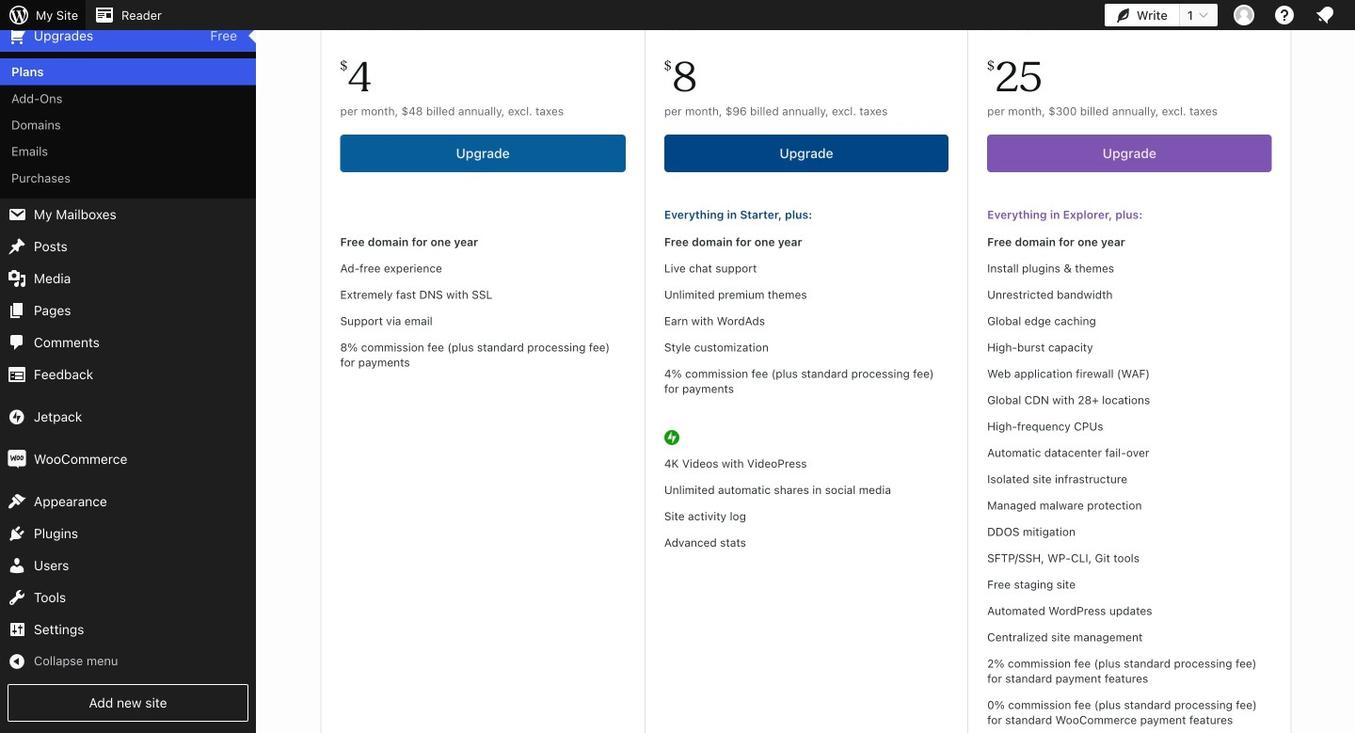 Task type: locate. For each thing, give the bounding box(es) containing it.
highest hourly views 0 image
[[159, 0, 249, 12]]

0 vertical spatial img image
[[8, 408, 26, 427]]

3 list item from the top
[[1347, 282, 1355, 370]]

img image
[[8, 408, 26, 427], [8, 450, 26, 469]]

list item
[[1347, 96, 1355, 165], [1347, 194, 1355, 282], [1347, 282, 1355, 370], [1347, 370, 1355, 440]]

1 vertical spatial img image
[[8, 450, 26, 469]]



Task type: vqa. For each thing, say whether or not it's contained in the screenshot.
My
no



Task type: describe. For each thing, give the bounding box(es) containing it.
manage your notifications image
[[1314, 4, 1337, 26]]

my profile image
[[1234, 5, 1255, 25]]

2 list item from the top
[[1347, 194, 1355, 282]]

1 list item from the top
[[1347, 96, 1355, 165]]

4 list item from the top
[[1347, 370, 1355, 440]]

2 img image from the top
[[8, 450, 26, 469]]

1 img image from the top
[[8, 408, 26, 427]]

help image
[[1274, 4, 1296, 26]]



